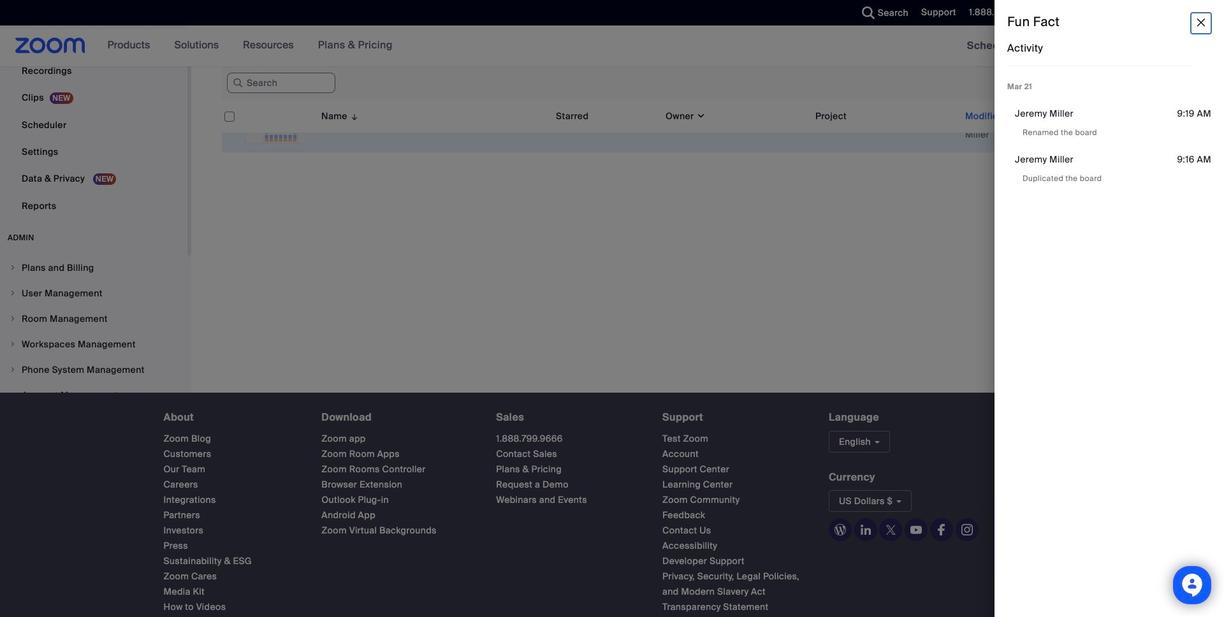 Task type: locate. For each thing, give the bounding box(es) containing it.
heading
[[164, 412, 299, 423], [322, 412, 473, 423], [496, 412, 640, 423], [663, 412, 806, 423]]

Search text field
[[227, 73, 336, 93]]

application
[[222, 18, 1194, 162], [556, 67, 656, 86], [556, 117, 656, 137]]

arrow down image
[[348, 108, 359, 124]]

close drawer image
[[1195, 13, 1208, 32]]

application for the fun fact element
[[556, 117, 656, 137]]

1 heading from the left
[[164, 412, 299, 423]]

cell
[[811, 52, 961, 102], [1127, 64, 1185, 89], [811, 102, 961, 152], [1127, 115, 1185, 139]]

2 heading from the left
[[322, 412, 473, 423]]

dialog
[[995, 0, 1225, 618]]

personal menu menu
[[0, 0, 188, 220]]

banner
[[0, 26, 1225, 67]]

meetings navigation
[[958, 26, 1225, 67]]

fun fact element
[[322, 121, 360, 133]]



Task type: vqa. For each thing, say whether or not it's contained in the screenshot.
Fun Fact element
yes



Task type: describe. For each thing, give the bounding box(es) containing it.
thumbnail of fun fact image
[[246, 110, 306, 144]]

4 heading from the left
[[663, 412, 806, 423]]

3 heading from the left
[[496, 412, 640, 423]]

admin menu menu
[[0, 256, 188, 434]]

copy of fun fact element
[[322, 71, 396, 82]]

product information navigation
[[98, 26, 402, 66]]

thumbnail of copy of fun fact image
[[246, 60, 306, 93]]

fun fact, modified at mar 22, 2024 by jeremy miller, link image
[[245, 110, 306, 144]]

application for copy of fun fact element
[[556, 67, 656, 86]]



